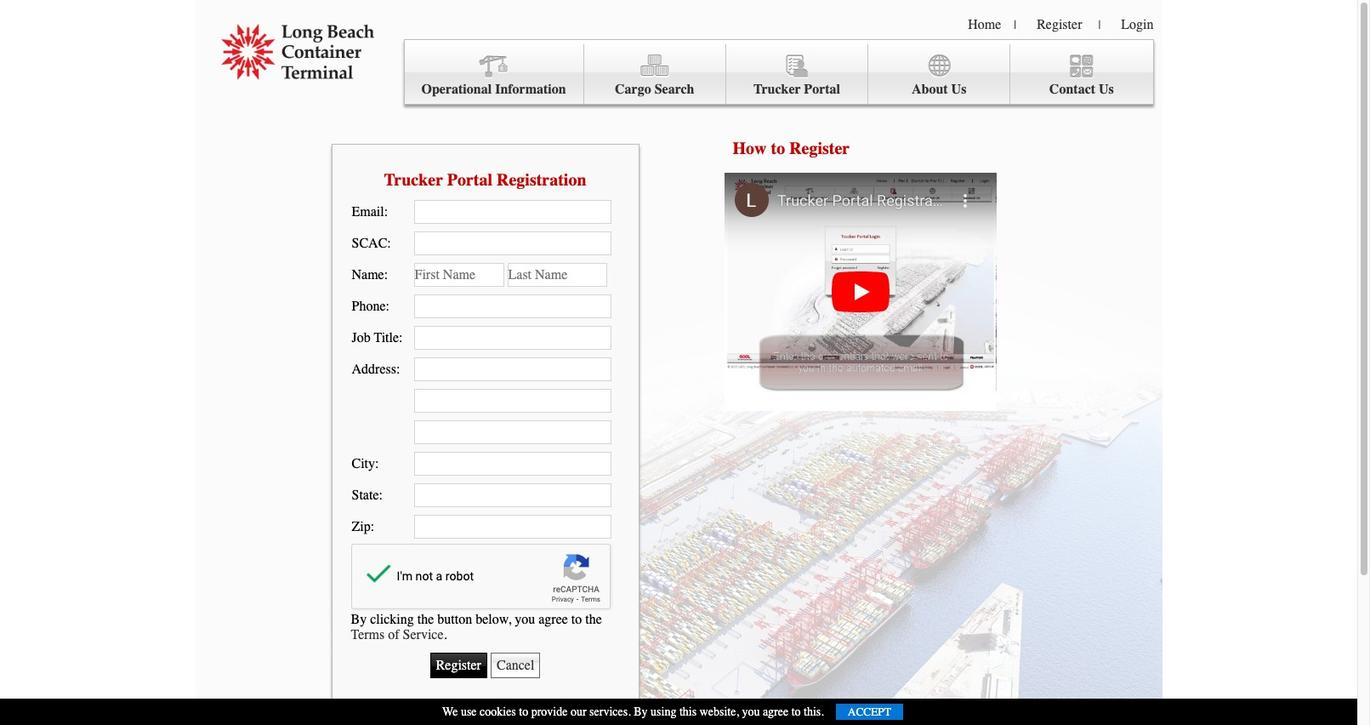 Task type: vqa. For each thing, say whether or not it's contained in the screenshot.
16:00
no



Task type: describe. For each thing, give the bounding box(es) containing it.
trucker portal link
[[727, 44, 869, 105]]

about us
[[912, 82, 967, 97]]

terms
[[351, 627, 385, 642]]

State text field
[[414, 483, 611, 507]]

phone :
[[352, 299, 390, 314]]

our
[[571, 705, 587, 719]]

you inside by clicking the button below, you agree to the terms of service .
[[515, 611, 535, 627]]

information
[[495, 82, 566, 97]]

accept
[[848, 705, 892, 718]]

2 | from the left
[[1099, 18, 1101, 32]]

menu bar containing operational information
[[404, 39, 1154, 105]]

city
[[352, 456, 375, 471]]

1 horizontal spatial register
[[1037, 17, 1083, 32]]

use
[[461, 705, 477, 719]]

email :
[[352, 204, 388, 220]]

to inside by clicking the button below, you agree to the terms of service .
[[572, 611, 582, 627]]

.
[[444, 627, 447, 642]]

Last Name text field
[[508, 263, 607, 287]]

agree inside by clicking the button below, you agree to the terms of service .
[[539, 611, 568, 627]]

1 horizontal spatial by
[[634, 705, 648, 719]]

SCAC text field
[[414, 231, 611, 255]]

phone
[[352, 299, 386, 314]]

this
[[680, 705, 697, 719]]

how to register
[[733, 139, 850, 158]]

Zip text field
[[414, 515, 611, 539]]

search
[[655, 82, 695, 97]]

1 the from the left
[[418, 611, 434, 627]]

below,
[[476, 611, 512, 627]]

job title :
[[352, 330, 403, 345]]

: for state :
[[379, 488, 383, 503]]

Email text field
[[414, 200, 611, 224]]

0 horizontal spatial register
[[790, 139, 850, 158]]

name
[[352, 267, 384, 283]]

about us link
[[869, 44, 1011, 105]]

terms of service link
[[351, 627, 444, 642]]

of
[[388, 627, 400, 642]]

contact us link
[[1011, 44, 1153, 105]]

1 | from the left
[[1015, 18, 1017, 32]]

contact us
[[1050, 82, 1115, 97]]

cargo
[[615, 82, 652, 97]]

state :
[[352, 488, 383, 503]]

home
[[969, 17, 1002, 32]]

services.
[[590, 705, 631, 719]]

Name text field
[[414, 263, 504, 287]]

we
[[443, 705, 458, 719]]

Address text field
[[414, 357, 611, 381]]

cancel
[[497, 657, 535, 673]]

2 the from the left
[[586, 611, 602, 627]]

title
[[374, 330, 399, 345]]

portal for trucker portal
[[804, 82, 841, 97]]

trucker portal registration
[[384, 170, 587, 189]]

address :
[[352, 362, 400, 377]]

trucker portal
[[754, 82, 841, 97]]



Task type: locate. For each thing, give the bounding box(es) containing it.
| left login
[[1099, 18, 1101, 32]]

accept button
[[836, 704, 904, 720]]

2 us from the left
[[1099, 82, 1115, 97]]

0 vertical spatial portal
[[804, 82, 841, 97]]

1 vertical spatial trucker
[[384, 170, 443, 189]]

this.
[[804, 705, 824, 719]]

0 vertical spatial register
[[1037, 17, 1083, 32]]

1 horizontal spatial |
[[1099, 18, 1101, 32]]

1 horizontal spatial the
[[586, 611, 602, 627]]

state
[[352, 488, 379, 503]]

: up state :
[[375, 456, 379, 471]]

about
[[912, 82, 949, 97]]

1 horizontal spatial you
[[742, 705, 760, 719]]

menu bar
[[404, 39, 1154, 105]]

register down trucker portal
[[790, 139, 850, 158]]

to right "cookies"
[[519, 705, 529, 719]]

you
[[515, 611, 535, 627], [742, 705, 760, 719]]

by left using
[[634, 705, 648, 719]]

None text field
[[414, 420, 611, 444]]

we use cookies to provide our services. by using this website, you agree to this.
[[443, 705, 824, 719]]

0 horizontal spatial by
[[351, 611, 367, 627]]

: up title
[[386, 299, 390, 314]]

cookies
[[480, 705, 516, 719]]

1 vertical spatial by
[[634, 705, 648, 719]]

: for zip :
[[371, 519, 375, 534]]

0 horizontal spatial us
[[952, 82, 967, 97]]

scac
[[352, 236, 387, 251]]

to left this. on the right bottom of page
[[792, 705, 801, 719]]

operational
[[422, 82, 492, 97]]

register up the contact us link
[[1037, 17, 1083, 32]]

provide
[[532, 705, 568, 719]]

zip :
[[352, 519, 375, 534]]

City text field
[[414, 452, 611, 476]]

us for contact us
[[1099, 82, 1115, 97]]

home link
[[969, 17, 1002, 32]]

None text field
[[414, 389, 611, 413]]

: down state :
[[371, 519, 375, 534]]

service
[[403, 627, 444, 642]]

| right home link
[[1015, 18, 1017, 32]]

to right how
[[771, 139, 786, 158]]

by inside by clicking the button below, you agree to the terms of service .
[[351, 611, 367, 627]]

: right job
[[399, 330, 403, 345]]

by clicking the button below, you agree to the terms of service .
[[351, 611, 602, 642]]

: for address :
[[397, 362, 400, 377]]

city :
[[352, 456, 379, 471]]

by left clicking
[[351, 611, 367, 627]]

: down email :
[[387, 236, 391, 251]]

operational information link
[[405, 44, 584, 105]]

email
[[352, 204, 384, 220]]

operational information
[[422, 82, 566, 97]]

: for city :
[[375, 456, 379, 471]]

the
[[418, 611, 434, 627], [586, 611, 602, 627]]

1 horizontal spatial trucker
[[754, 82, 801, 97]]

0 horizontal spatial agree
[[539, 611, 568, 627]]

register link
[[1037, 17, 1083, 32]]

by
[[351, 611, 367, 627], [634, 705, 648, 719]]

0 vertical spatial trucker
[[754, 82, 801, 97]]

trucker for trucker portal registration
[[384, 170, 443, 189]]

agree up cancel button on the left of the page
[[539, 611, 568, 627]]

register
[[1037, 17, 1083, 32], [790, 139, 850, 158]]

us right contact
[[1099, 82, 1115, 97]]

1 horizontal spatial us
[[1099, 82, 1115, 97]]

us
[[952, 82, 967, 97], [1099, 82, 1115, 97]]

button
[[438, 611, 472, 627]]

cargo search
[[615, 82, 695, 97]]

portal for trucker portal registration
[[447, 170, 493, 189]]

: down scac : on the left top of the page
[[384, 267, 388, 283]]

0 vertical spatial agree
[[539, 611, 568, 627]]

website,
[[700, 705, 739, 719]]

1 vertical spatial agree
[[763, 705, 789, 719]]

1 vertical spatial you
[[742, 705, 760, 719]]

: for phone :
[[386, 299, 390, 314]]

zip
[[352, 519, 371, 534]]

cargo search link
[[584, 44, 727, 105]]

to
[[771, 139, 786, 158], [572, 611, 582, 627], [519, 705, 529, 719], [792, 705, 801, 719]]

login link
[[1122, 17, 1154, 32]]

you right website,
[[742, 705, 760, 719]]

1 horizontal spatial portal
[[804, 82, 841, 97]]

clicking
[[370, 611, 414, 627]]

0 horizontal spatial you
[[515, 611, 535, 627]]

: up scac : on the left top of the page
[[384, 204, 388, 220]]

0 horizontal spatial |
[[1015, 18, 1017, 32]]

trucker up how to register
[[754, 82, 801, 97]]

using
[[651, 705, 677, 719]]

cancel button
[[491, 652, 541, 678]]

contact
[[1050, 82, 1096, 97]]

Phone text field
[[414, 294, 611, 318]]

0 horizontal spatial trucker
[[384, 170, 443, 189]]

:
[[384, 204, 388, 220], [387, 236, 391, 251], [384, 267, 388, 283], [386, 299, 390, 314], [399, 330, 403, 345], [397, 362, 400, 377], [375, 456, 379, 471], [379, 488, 383, 503], [371, 519, 375, 534]]

portal up how to register
[[804, 82, 841, 97]]

0 vertical spatial you
[[515, 611, 535, 627]]

1 us from the left
[[952, 82, 967, 97]]

Job Title text field
[[414, 326, 611, 350]]

job
[[352, 330, 371, 345]]

you right below,
[[515, 611, 535, 627]]

trucker for trucker portal
[[754, 82, 801, 97]]

address
[[352, 362, 397, 377]]

0 horizontal spatial portal
[[447, 170, 493, 189]]

1 horizontal spatial agree
[[763, 705, 789, 719]]

: for email :
[[384, 204, 388, 220]]

us right about
[[952, 82, 967, 97]]

0 horizontal spatial the
[[418, 611, 434, 627]]

portal
[[804, 82, 841, 97], [447, 170, 493, 189]]

1 vertical spatial portal
[[447, 170, 493, 189]]

|
[[1015, 18, 1017, 32], [1099, 18, 1101, 32]]

name :
[[352, 267, 388, 283]]

login
[[1122, 17, 1154, 32]]

how
[[733, 139, 767, 158]]

: for scac :
[[387, 236, 391, 251]]

agree left this. on the right bottom of page
[[763, 705, 789, 719]]

trucker up email :
[[384, 170, 443, 189]]

trucker
[[754, 82, 801, 97], [384, 170, 443, 189]]

: down city :
[[379, 488, 383, 503]]

portal up email "text box"
[[447, 170, 493, 189]]

0 vertical spatial by
[[351, 611, 367, 627]]

1 vertical spatial register
[[790, 139, 850, 158]]

None submit
[[430, 652, 488, 678]]

to right below,
[[572, 611, 582, 627]]

portal inside menu bar
[[804, 82, 841, 97]]

agree
[[539, 611, 568, 627], [763, 705, 789, 719]]

us for about us
[[952, 82, 967, 97]]

: for name :
[[384, 267, 388, 283]]

scac :
[[352, 236, 391, 251]]

: down title
[[397, 362, 400, 377]]

registration
[[497, 170, 587, 189]]



